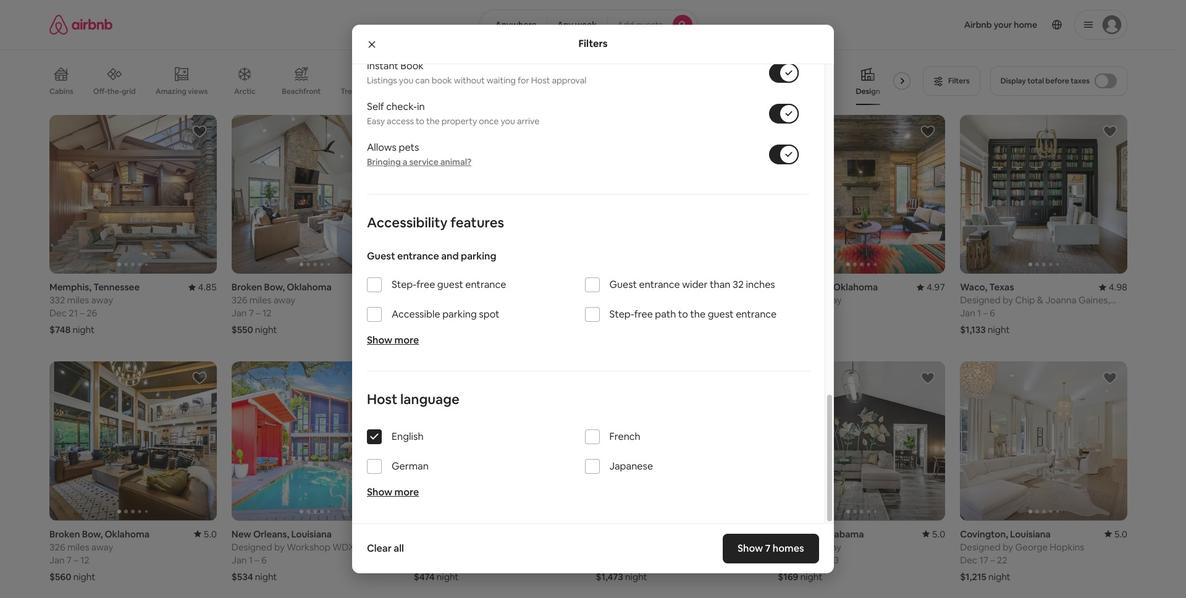 Task type: describe. For each thing, give the bounding box(es) containing it.
to inside self check-in easy access to the property once you arrive
[[416, 116, 425, 127]]

add to wishlist: waco, texas image
[[1103, 124, 1118, 139]]

design
[[856, 87, 881, 96]]

7 for 4.97
[[796, 307, 801, 319]]

guest for guest entrance and parking
[[367, 250, 395, 263]]

amazing
[[156, 86, 186, 96]]

by inside the new orleans, louisiana designed by workshop wdxl jan 1 – 6 $534 night
[[274, 541, 285, 553]]

dec inside covington, louisiana designed by george hopkins dec 17 – 22 $1,215 night
[[961, 554, 978, 566]]

accessible
[[392, 308, 440, 321]]

6 inside jan 1 – 6 $1,133 night
[[990, 307, 996, 319]]

new for new orleans, louisiana designed by workshop wdxl jan 1 – 6 $534 night
[[232, 528, 251, 540]]

6 inside the new orleans, louisiana designed by workshop wdxl jan 1 – 6 $534 night
[[261, 554, 267, 566]]

book
[[432, 75, 452, 86]]

0 horizontal spatial guest
[[437, 278, 463, 291]]

in inside self check-in easy access to the property once you arrive
[[417, 100, 425, 113]]

broken for broken bow, oklahoma 338 miles away jan 7 – 12
[[778, 281, 809, 293]]

28
[[452, 307, 463, 319]]

0 horizontal spatial host
[[367, 391, 398, 408]]

away inside 'memphis, tennessee 332 miles away dec 21 – 26 $748 night'
[[91, 294, 113, 306]]

beachfront
[[282, 87, 321, 96]]

once
[[479, 116, 499, 127]]

step-free path to the guest entrance
[[610, 308, 777, 321]]

filters dialog
[[352, 0, 834, 574]]

self
[[367, 100, 384, 113]]

4.93 out of 5 average rating image
[[370, 281, 399, 293]]

night inside covington, louisiana designed by george hopkins dec 17 – 22 $1,215 night
[[989, 571, 1011, 583]]

arrive
[[517, 116, 540, 127]]

designed inside the new orleans, louisiana designed by workshop wdxl jan 1 – 6 $534 night
[[232, 541, 272, 553]]

any week button
[[547, 10, 608, 40]]

access
[[387, 116, 414, 127]]

jan 1 – 6 $1,133 night
[[961, 307, 1010, 336]]

bow, for broken bow, oklahoma 338 miles away jan 7 – 12
[[811, 281, 832, 293]]

grid
[[122, 86, 136, 96]]

can
[[416, 75, 430, 86]]

night inside huntsville, alabama 397 miles away dec 29 – jan 3 $169 night
[[801, 571, 823, 583]]

add to wishlist: waco, texas image
[[557, 371, 571, 386]]

show more for accessibility
[[367, 334, 419, 347]]

– inside 'memphis, tennessee 332 miles away dec 21 – 26 $748 night'
[[80, 307, 84, 319]]

book
[[401, 59, 424, 72]]

add
[[618, 19, 634, 30]]

bringing a service animal? button
[[367, 157, 472, 168]]

texas for gainesville,
[[465, 281, 490, 293]]

without
[[454, 75, 485, 86]]

broken bow, oklahoma 338 miles away jan 7 – 12
[[778, 281, 878, 319]]

– inside new orleans, louisiana featured in architectural digest jan 16 – 21 $238
[[625, 307, 629, 319]]

host inside instant book listings you can book without waiting for host approval
[[531, 75, 550, 86]]

4.98 for waco, texas designed by chip & joanna gaines, joanna gaines, magnolia network
[[1109, 281, 1128, 293]]

show more button for host
[[367, 486, 419, 499]]

show inside "link"
[[738, 542, 764, 555]]

approval
[[552, 75, 587, 86]]

$534
[[232, 571, 253, 583]]

waco,
[[961, 281, 988, 293]]

$169
[[778, 571, 799, 583]]

spot
[[479, 308, 500, 321]]

4.97 out of 5 average rating image
[[917, 281, 946, 293]]

21 inside 'memphis, tennessee 332 miles away dec 21 – 26 $748 night'
[[69, 307, 78, 319]]

miles for broken bow, oklahoma 326 miles away jan 7 – 12 $560 night
[[67, 541, 89, 553]]

pets
[[399, 141, 419, 154]]

$1,133
[[961, 324, 986, 336]]

add to wishlist: new orleans, louisiana image
[[374, 371, 389, 386]]

you inside self check-in easy access to the property once you arrive
[[501, 116, 515, 127]]

away for broken bow, oklahoma 326 miles away jan 7 – 12 $560 night
[[91, 541, 113, 553]]

easy
[[367, 116, 385, 127]]

more for accessibility
[[395, 334, 419, 347]]

new orleans, louisiana designed by workshop wdxl jan 1 – 6 $534 night
[[232, 528, 359, 583]]

profile element
[[712, 0, 1128, 49]]

guest entrance and parking
[[367, 250, 497, 263]]

before
[[1046, 76, 1070, 86]]

arctic
[[234, 87, 256, 96]]

29
[[798, 554, 808, 566]]

broken bow, oklahoma 326 miles away jan 7 – 12 $560 night
[[49, 528, 150, 583]]

0 horizontal spatial gaines,
[[994, 306, 1025, 318]]

hopkins
[[1050, 541, 1085, 553]]

4.97
[[927, 281, 946, 293]]

service
[[409, 157, 439, 168]]

– inside broken bow, oklahoma 338 miles away jan 7 – 12
[[803, 307, 807, 319]]

add guests
[[618, 19, 663, 30]]

$238
[[596, 324, 618, 336]]

$550
[[232, 324, 253, 336]]

$560
[[49, 571, 71, 583]]

0 vertical spatial parking
[[461, 250, 497, 263]]

free for guest
[[417, 278, 435, 291]]

path
[[655, 308, 676, 321]]

– inside broken bow, oklahoma 326 miles away jan 7 – 12 $560 night
[[74, 554, 78, 566]]

add to wishlist: santa rosa beach, florida image
[[739, 371, 754, 386]]

1 vertical spatial parking
[[443, 308, 477, 321]]

new orleans, louisiana featured in architectural digest jan 16 – 21 $238
[[596, 281, 732, 336]]

entrance down 4.98 out of 5 average rating image
[[736, 308, 777, 321]]

4.85 out of 5 average rating image
[[188, 281, 217, 293]]

designed for covington,
[[961, 541, 1001, 553]]

away for broken bow, oklahoma 326 miles away jan 7 – 12 $550 night
[[274, 294, 296, 306]]

4.98 for new orleans, louisiana featured in architectural digest jan 16 – 21 $238
[[745, 281, 764, 293]]

gainesville, texas
[[414, 281, 490, 293]]

jan inside huntsville, alabama 397 miles away dec 29 – jan 3 $169 night
[[817, 554, 832, 566]]

mansions
[[402, 87, 435, 96]]

12 for broken bow, oklahoma 326 miles away jan 7 – 12 $550 night
[[263, 307, 272, 319]]

off-the-grid
[[93, 86, 136, 96]]

you inside instant book listings you can book without waiting for host approval
[[399, 75, 414, 86]]

338
[[778, 294, 794, 306]]

22
[[997, 554, 1008, 566]]

miles for broken bow, oklahoma 326 miles away jan 7 – 12 $550 night
[[250, 294, 272, 306]]

chip
[[1016, 294, 1036, 306]]

show more for host
[[367, 486, 419, 499]]

add to wishlist: covington, louisiana image
[[1103, 371, 1118, 386]]

the-
[[107, 86, 122, 96]]

total
[[1028, 76, 1045, 86]]

3
[[834, 554, 839, 566]]

dec inside 'memphis, tennessee 332 miles away dec 21 – 26 $748 night'
[[49, 307, 67, 319]]

and
[[441, 250, 459, 263]]

accessibility
[[367, 214, 448, 231]]

1 horizontal spatial guest
[[708, 308, 734, 321]]

add to wishlist: broken bow, oklahoma image for 4.93
[[374, 124, 389, 139]]

night inside broken bow, oklahoma 326 miles away jan 7 – 12 $560 night
[[73, 571, 95, 583]]

jan inside jan 1 – 6 $1,133 night
[[961, 307, 976, 319]]

for
[[518, 75, 530, 86]]

step-free guest entrance
[[392, 278, 506, 291]]

5.0 for covington, louisiana designed by george hopkins dec 17 – 22 $1,215 night
[[1115, 528, 1128, 540]]

night right $1,473
[[626, 571, 648, 583]]

bow, for broken bow, oklahoma 326 miles away jan 7 – 12 $550 night
[[264, 281, 285, 293]]

1 horizontal spatial joanna
[[1046, 294, 1077, 306]]

featured
[[596, 294, 634, 306]]

night inside 'broken bow, oklahoma 326 miles away jan 7 – 12 $550 night'
[[255, 324, 277, 336]]

host language
[[367, 391, 460, 408]]

add to wishlist: huntsville, alabama image
[[921, 371, 936, 386]]

alabama
[[826, 528, 864, 540]]

16
[[613, 307, 623, 319]]

show 7 homes
[[738, 542, 805, 555]]

$1,215
[[961, 571, 987, 583]]

magnolia
[[1027, 306, 1065, 318]]

animal?
[[441, 157, 472, 168]]

dec inside huntsville, alabama 397 miles away dec 29 – jan 3 $169 night
[[778, 554, 796, 566]]

away for broken bow, oklahoma 338 miles away jan 7 – 12
[[820, 294, 842, 306]]

filters
[[579, 37, 608, 50]]

off-
[[93, 86, 107, 96]]

– inside huntsville, alabama 397 miles away dec 29 – jan 3 $169 night
[[810, 554, 815, 566]]

self check-in easy access to the property once you arrive
[[367, 100, 540, 127]]

– inside jan 1 – 6 $1,133 night
[[984, 307, 988, 319]]

all
[[394, 542, 404, 555]]

1 horizontal spatial gaines,
[[1079, 294, 1111, 306]]

show 7 homes link
[[723, 534, 820, 564]]

4.98 out of 5 average rating image
[[1099, 281, 1128, 293]]

add to wishlist: broken bow, oklahoma image for 5.0
[[192, 371, 207, 386]]

&
[[1038, 294, 1044, 306]]

wdxl
[[333, 541, 359, 553]]

english
[[392, 430, 424, 443]]

jan inside 'broken bow, oklahoma 326 miles away jan 7 – 12 $550 night'
[[232, 307, 247, 319]]



Task type: vqa. For each thing, say whether or not it's contained in the screenshot.
the OMG!
no



Task type: locate. For each thing, give the bounding box(es) containing it.
2 horizontal spatial broken
[[778, 281, 809, 293]]

0 horizontal spatial louisiana
[[291, 528, 332, 540]]

add to wishlist: memphis, tennessee image
[[192, 124, 207, 139]]

listings
[[367, 75, 397, 86]]

5.0 for huntsville, alabama 397 miles away dec 29 – jan 3 $169 night
[[933, 528, 946, 540]]

broken
[[232, 281, 262, 293], [778, 281, 809, 293], [49, 528, 80, 540]]

jan inside the new orleans, louisiana designed by workshop wdxl jan 1 – 6 $534 night
[[232, 554, 247, 566]]

louisiana inside the new orleans, louisiana designed by workshop wdxl jan 1 – 6 $534 night
[[291, 528, 332, 540]]

1 vertical spatial 326
[[49, 541, 65, 553]]

network
[[1068, 306, 1104, 318]]

allows pets bringing a service animal?
[[367, 141, 472, 168]]

0 horizontal spatial joanna
[[961, 306, 992, 318]]

1 horizontal spatial add to wishlist: broken bow, oklahoma image
[[374, 124, 389, 139]]

gaines, down 4.98 out of 5 average rating icon
[[1079, 294, 1111, 306]]

show more button down accessible
[[367, 334, 419, 347]]

1 horizontal spatial 326
[[232, 294, 248, 306]]

2 horizontal spatial oklahoma
[[834, 281, 878, 293]]

1 up $534
[[249, 554, 253, 566]]

huntsville,
[[778, 528, 824, 540]]

entrance
[[397, 250, 439, 263], [466, 278, 506, 291], [639, 278, 680, 291], [736, 308, 777, 321]]

by left chip
[[1003, 294, 1014, 306]]

1 horizontal spatial host
[[531, 75, 550, 86]]

orleans, for featured
[[618, 281, 654, 293]]

orleans, up featured
[[618, 281, 654, 293]]

miles inside broken bow, oklahoma 326 miles away jan 7 – 12 $560 night
[[67, 541, 89, 553]]

2 vertical spatial show
[[738, 542, 764, 555]]

7 for 5.0
[[67, 554, 72, 566]]

1 inside jan 1 – 6 $1,133 night
[[978, 307, 982, 319]]

more down german
[[395, 486, 419, 499]]

broken inside broken bow, oklahoma 338 miles away jan 7 – 12
[[778, 281, 809, 293]]

oklahoma for broken bow, oklahoma 326 miles away jan 7 – 12 $550 night
[[287, 281, 332, 293]]

louisiana inside covington, louisiana designed by george hopkins dec 17 – 22 $1,215 night
[[1011, 528, 1051, 540]]

miles up $560 on the left of page
[[67, 541, 89, 553]]

4.98
[[745, 281, 764, 293], [1109, 281, 1128, 293]]

1 horizontal spatial texas
[[990, 281, 1015, 293]]

night inside the new orleans, louisiana designed by workshop wdxl jan 1 – 6 $534 night
[[255, 571, 277, 583]]

1 vertical spatial in
[[636, 294, 644, 306]]

3 5.0 from the left
[[1115, 528, 1128, 540]]

0 vertical spatial free
[[417, 278, 435, 291]]

step- for step-free path to the guest entrance
[[610, 308, 635, 321]]

0 vertical spatial more
[[395, 334, 419, 347]]

0 horizontal spatial 12
[[80, 554, 89, 566]]

2 horizontal spatial louisiana
[[1011, 528, 1051, 540]]

group containing off-the-grid
[[49, 57, 916, 105]]

away inside broken bow, oklahoma 338 miles away jan 7 – 12
[[820, 294, 842, 306]]

step- up accessible
[[392, 278, 417, 291]]

week
[[575, 19, 597, 30]]

by inside waco, texas designed by chip & joanna gaines, joanna gaines, magnolia network
[[1003, 294, 1014, 306]]

to right access
[[416, 116, 425, 127]]

2 horizontal spatial 12
[[809, 307, 818, 319]]

12 inside broken bow, oklahoma 338 miles away jan 7 – 12
[[809, 307, 818, 319]]

louisiana for architectural
[[656, 281, 696, 293]]

1 vertical spatial guest
[[610, 278, 637, 291]]

dec 23 – 28
[[414, 307, 463, 319]]

step- for step-free guest entrance
[[392, 278, 417, 291]]

2 21 from the left
[[631, 307, 640, 319]]

1 horizontal spatial in
[[636, 294, 644, 306]]

5.0 out of 5 average rating image
[[923, 528, 946, 540], [1105, 528, 1128, 540]]

2 5.0 from the left
[[933, 528, 946, 540]]

oklahoma inside broken bow, oklahoma 338 miles away jan 7 – 12
[[834, 281, 878, 293]]

0 horizontal spatial 326
[[49, 541, 65, 553]]

louisiana up workshop
[[291, 528, 332, 540]]

step- down featured
[[610, 308, 635, 321]]

louisiana up architectural at the right of the page
[[656, 281, 696, 293]]

2 4.98 from the left
[[1109, 281, 1128, 293]]

miles down memphis,
[[67, 294, 89, 306]]

2 5.0 out of 5 average rating image from the left
[[1105, 528, 1128, 540]]

designed
[[961, 294, 1001, 306], [232, 541, 272, 553], [961, 541, 1001, 553]]

anywhere button
[[480, 10, 547, 40]]

jan up $550
[[232, 307, 247, 319]]

2 horizontal spatial bow,
[[811, 281, 832, 293]]

by for covington, louisiana
[[1003, 541, 1014, 553]]

miles inside 'memphis, tennessee 332 miles away dec 21 – 26 $748 night'
[[67, 294, 89, 306]]

1 horizontal spatial oklahoma
[[287, 281, 332, 293]]

21 inside new orleans, louisiana featured in architectural digest jan 16 – 21 $238
[[631, 307, 640, 319]]

entrance up architectural at the right of the page
[[639, 278, 680, 291]]

covington, louisiana designed by george hopkins dec 17 – 22 $1,215 night
[[961, 528, 1085, 583]]

0 vertical spatial step-
[[392, 278, 417, 291]]

texas
[[465, 281, 490, 293], [990, 281, 1015, 293]]

show more down german
[[367, 486, 419, 499]]

louisiana inside new orleans, louisiana featured in architectural digest jan 16 – 21 $238
[[656, 281, 696, 293]]

guest
[[367, 250, 395, 263], [610, 278, 637, 291]]

night right $560 on the left of page
[[73, 571, 95, 583]]

more for host
[[395, 486, 419, 499]]

french
[[610, 430, 641, 443]]

texas inside waco, texas designed by chip & joanna gaines, joanna gaines, magnolia network
[[990, 281, 1015, 293]]

2 horizontal spatial 5.0
[[1115, 528, 1128, 540]]

0 horizontal spatial oklahoma
[[105, 528, 150, 540]]

0 horizontal spatial free
[[417, 278, 435, 291]]

326 inside 'broken bow, oklahoma 326 miles away jan 7 – 12 $550 night'
[[232, 294, 248, 306]]

show
[[367, 334, 393, 347], [367, 486, 393, 499], [738, 542, 764, 555]]

bow, inside broken bow, oklahoma 326 miles away jan 7 – 12 $560 night
[[82, 528, 103, 540]]

texas for waco,
[[990, 281, 1015, 293]]

george
[[1016, 541, 1048, 553]]

21 left 26
[[69, 307, 78, 319]]

oklahoma for broken bow, oklahoma 326 miles away jan 7 – 12 $560 night
[[105, 528, 150, 540]]

2 show more button from the top
[[367, 486, 419, 499]]

miles inside broken bow, oklahoma 338 miles away jan 7 – 12
[[796, 294, 818, 306]]

0 horizontal spatial guest
[[367, 250, 395, 263]]

0 horizontal spatial texas
[[465, 281, 490, 293]]

show more down accessible
[[367, 334, 419, 347]]

1 5.0 out of 5 average rating image from the left
[[923, 528, 946, 540]]

32
[[733, 278, 744, 291]]

guest up 4.93 out of 5 average rating icon
[[367, 250, 395, 263]]

0 vertical spatial show more
[[367, 334, 419, 347]]

show more button for accessibility
[[367, 334, 419, 347]]

1 horizontal spatial louisiana
[[656, 281, 696, 293]]

broken right 4.85
[[232, 281, 262, 293]]

1 horizontal spatial you
[[501, 116, 515, 127]]

to down architectural at the right of the page
[[679, 308, 688, 321]]

1 vertical spatial 6
[[261, 554, 267, 566]]

0 horizontal spatial 5.0
[[204, 528, 217, 540]]

add to wishlist: broken bow, oklahoma image for 4.97
[[921, 124, 936, 139]]

night inside 'memphis, tennessee 332 miles away dec 21 – 26 $748 night'
[[73, 324, 95, 336]]

than
[[710, 278, 731, 291]]

designed for waco,
[[961, 294, 1001, 306]]

– inside 'broken bow, oklahoma 326 miles away jan 7 – 12 $550 night'
[[256, 307, 261, 319]]

group
[[49, 57, 916, 105], [49, 115, 217, 274], [232, 115, 399, 274], [414, 115, 581, 274], [596, 115, 764, 274], [778, 115, 1113, 274], [961, 115, 1128, 274], [49, 362, 217, 521], [232, 362, 399, 521], [414, 362, 581, 521], [596, 362, 764, 521], [778, 362, 946, 521], [961, 362, 1128, 521]]

workshop
[[287, 541, 331, 553]]

0 vertical spatial the
[[426, 116, 440, 127]]

away inside 'broken bow, oklahoma 326 miles away jan 7 – 12 $550 night'
[[274, 294, 296, 306]]

0 vertical spatial 326
[[232, 294, 248, 306]]

gaines, left &
[[994, 306, 1025, 318]]

0 vertical spatial new
[[596, 281, 616, 293]]

night inside jan 1 – 6 $1,133 night
[[988, 324, 1010, 336]]

0 horizontal spatial you
[[399, 75, 414, 86]]

12 inside broken bow, oklahoma 326 miles away jan 7 – 12 $560 night
[[80, 554, 89, 566]]

326 inside broken bow, oklahoma 326 miles away jan 7 – 12 $560 night
[[49, 541, 65, 553]]

7 for 4.93
[[249, 307, 254, 319]]

7 inside broken bow, oklahoma 326 miles away jan 7 – 12 $560 night
[[67, 554, 72, 566]]

free left path
[[635, 308, 653, 321]]

countryside
[[510, 87, 553, 96]]

12 for broken bow, oklahoma 338 miles away jan 7 – 12
[[809, 307, 818, 319]]

5.0
[[204, 528, 217, 540], [933, 528, 946, 540], [1115, 528, 1128, 540]]

jan up $560 on the left of page
[[49, 554, 65, 566]]

7 inside "link"
[[766, 542, 771, 555]]

1 horizontal spatial 4.98
[[1109, 281, 1128, 293]]

2 show more from the top
[[367, 486, 419, 499]]

1 horizontal spatial free
[[635, 308, 653, 321]]

0 horizontal spatial 21
[[69, 307, 78, 319]]

1 vertical spatial free
[[635, 308, 653, 321]]

show more button
[[367, 334, 419, 347], [367, 486, 419, 499]]

7 inside 'broken bow, oklahoma 326 miles away jan 7 – 12 $550 night'
[[249, 307, 254, 319]]

the
[[426, 116, 440, 127], [691, 308, 706, 321]]

326 up $550
[[232, 294, 248, 306]]

326 for broken bow, oklahoma 326 miles away jan 7 – 12 $560 night
[[49, 541, 65, 553]]

1 horizontal spatial orleans,
[[618, 281, 654, 293]]

away inside broken bow, oklahoma 326 miles away jan 7 – 12 $560 night
[[91, 541, 113, 553]]

bringing
[[367, 157, 401, 168]]

jan inside broken bow, oklahoma 326 miles away jan 7 – 12 $560 night
[[49, 554, 65, 566]]

guest down the digest
[[708, 308, 734, 321]]

huntsville, alabama 397 miles away dec 29 – jan 3 $169 night
[[778, 528, 864, 583]]

1 vertical spatial you
[[501, 116, 515, 127]]

bow, inside 'broken bow, oklahoma 326 miles away jan 7 – 12 $550 night'
[[264, 281, 285, 293]]

parking right "and"
[[461, 250, 497, 263]]

0 vertical spatial show
[[367, 334, 393, 347]]

allows
[[367, 141, 397, 154]]

night right $534
[[255, 571, 277, 583]]

bow, inside broken bow, oklahoma 338 miles away jan 7 – 12
[[811, 281, 832, 293]]

oklahoma inside 'broken bow, oklahoma 326 miles away jan 7 – 12 $550 night'
[[287, 281, 332, 293]]

dec left 17 at the right of the page
[[961, 554, 978, 566]]

designed up 17 at the right of the page
[[961, 541, 1001, 553]]

show more button down german
[[367, 486, 419, 499]]

parking
[[461, 250, 497, 263], [443, 308, 477, 321]]

jan up $534
[[232, 554, 247, 566]]

1
[[978, 307, 982, 319], [249, 554, 253, 566]]

to
[[416, 116, 425, 127], [679, 308, 688, 321]]

by left workshop
[[274, 541, 285, 553]]

amazing views
[[156, 86, 208, 96]]

4.98 out of 5 average rating image
[[735, 281, 764, 293]]

dec left 23
[[414, 307, 431, 319]]

0 vertical spatial host
[[531, 75, 550, 86]]

designed inside covington, louisiana designed by george hopkins dec 17 – 22 $1,215 night
[[961, 541, 1001, 553]]

jan down 338
[[778, 307, 794, 319]]

oklahoma inside broken bow, oklahoma 326 miles away jan 7 – 12 $560 night
[[105, 528, 150, 540]]

1 horizontal spatial step-
[[610, 308, 635, 321]]

in inside new orleans, louisiana featured in architectural digest jan 16 – 21 $238
[[636, 294, 644, 306]]

0 vertical spatial guest
[[437, 278, 463, 291]]

inches
[[746, 278, 776, 291]]

add to wishlist: broken bow, oklahoma image
[[374, 124, 389, 139], [921, 124, 936, 139], [192, 371, 207, 386]]

2 horizontal spatial add to wishlist: broken bow, oklahoma image
[[921, 124, 936, 139]]

gaines,
[[1079, 294, 1111, 306], [994, 306, 1025, 318]]

jan left the 3
[[817, 554, 832, 566]]

broken bow, oklahoma 326 miles away jan 7 – 12 $550 night
[[232, 281, 332, 336]]

in right featured
[[636, 294, 644, 306]]

7
[[249, 307, 254, 319], [796, 307, 801, 319], [766, 542, 771, 555], [67, 554, 72, 566]]

1 vertical spatial the
[[691, 308, 706, 321]]

1 inside the new orleans, louisiana designed by workshop wdxl jan 1 – 6 $534 night
[[249, 554, 253, 566]]

1 horizontal spatial 12
[[263, 307, 272, 319]]

326 up $560 on the left of page
[[49, 541, 65, 553]]

0 horizontal spatial step-
[[392, 278, 417, 291]]

show for host
[[367, 486, 393, 499]]

1 horizontal spatial 5.0
[[933, 528, 946, 540]]

texas up spot
[[465, 281, 490, 293]]

jan inside broken bow, oklahoma 338 miles away jan 7 – 12
[[778, 307, 794, 319]]

2 more from the top
[[395, 486, 419, 499]]

orleans, inside the new orleans, louisiana designed by workshop wdxl jan 1 – 6 $534 night
[[253, 528, 289, 540]]

texas right waco,
[[990, 281, 1015, 293]]

night right $550
[[255, 324, 277, 336]]

covington,
[[961, 528, 1009, 540]]

night right $1,133
[[988, 324, 1010, 336]]

1 vertical spatial step-
[[610, 308, 635, 321]]

anywhere
[[495, 19, 537, 30]]

miles inside 'broken bow, oklahoma 326 miles away jan 7 – 12 $550 night'
[[250, 294, 272, 306]]

0 vertical spatial in
[[417, 100, 425, 113]]

1 horizontal spatial the
[[691, 308, 706, 321]]

bow, for broken bow, oklahoma 326 miles away jan 7 – 12 $560 night
[[82, 528, 103, 540]]

more down accessible
[[395, 334, 419, 347]]

2 texas from the left
[[990, 281, 1015, 293]]

1 horizontal spatial 5.0 out of 5 average rating image
[[1105, 528, 1128, 540]]

1 vertical spatial show more
[[367, 486, 419, 499]]

new inside new orleans, louisiana featured in architectural digest jan 16 – 21 $238
[[596, 281, 616, 293]]

add guests button
[[607, 10, 698, 40]]

the inside self check-in easy access to the property once you arrive
[[426, 116, 440, 127]]

night down the '22'
[[989, 571, 1011, 583]]

jan inside new orleans, louisiana featured in architectural digest jan 16 – 21 $238
[[596, 307, 611, 319]]

5.0 out of 5 average rating image for huntsville, alabama 397 miles away dec 29 – jan 3 $169 night
[[923, 528, 946, 540]]

21
[[69, 307, 78, 319], [631, 307, 640, 319]]

broken inside 'broken bow, oklahoma 326 miles away jan 7 – 12 $550 night'
[[232, 281, 262, 293]]

waco, texas designed by chip & joanna gaines, joanna gaines, magnolia network
[[961, 281, 1111, 318]]

show left "397"
[[738, 542, 764, 555]]

more
[[395, 334, 419, 347], [395, 486, 419, 499]]

german
[[392, 460, 429, 473]]

night down 26
[[73, 324, 95, 336]]

0 horizontal spatial bow,
[[82, 528, 103, 540]]

1 vertical spatial show
[[367, 486, 393, 499]]

new inside the new orleans, louisiana designed by workshop wdxl jan 1 – 6 $534 night
[[232, 528, 251, 540]]

guests
[[636, 19, 663, 30]]

0 horizontal spatial broken
[[49, 528, 80, 540]]

1 more from the top
[[395, 334, 419, 347]]

guest down "and"
[[437, 278, 463, 291]]

1 horizontal spatial 6
[[990, 307, 996, 319]]

broken up 338
[[778, 281, 809, 293]]

397
[[778, 541, 794, 553]]

japanese
[[610, 460, 653, 473]]

0 horizontal spatial 5.0 out of 5 average rating image
[[923, 528, 946, 540]]

1 horizontal spatial new
[[596, 281, 616, 293]]

5.0 out of 5 average rating image
[[194, 528, 217, 540]]

12
[[263, 307, 272, 319], [809, 307, 818, 319], [80, 554, 89, 566]]

1 vertical spatial 1
[[249, 554, 253, 566]]

memphis,
[[49, 281, 91, 293]]

0 vertical spatial to
[[416, 116, 425, 127]]

in
[[417, 100, 425, 113], [636, 294, 644, 306]]

21 right 16
[[631, 307, 640, 319]]

0 horizontal spatial add to wishlist: broken bow, oklahoma image
[[192, 371, 207, 386]]

dec down "397"
[[778, 554, 796, 566]]

night down 29
[[801, 571, 823, 583]]

miles right 338
[[796, 294, 818, 306]]

0 vertical spatial you
[[399, 75, 414, 86]]

show down german
[[367, 486, 393, 499]]

1 horizontal spatial 1
[[978, 307, 982, 319]]

a
[[403, 157, 408, 168]]

0 horizontal spatial to
[[416, 116, 425, 127]]

miles inside huntsville, alabama 397 miles away dec 29 – jan 3 $169 night
[[796, 541, 818, 553]]

show for accessibility
[[367, 334, 393, 347]]

12 inside 'broken bow, oklahoma 326 miles away jan 7 – 12 $550 night'
[[263, 307, 272, 319]]

0 vertical spatial 1
[[978, 307, 982, 319]]

designed up $534
[[232, 541, 272, 553]]

6
[[990, 307, 996, 319], [261, 554, 267, 566]]

by for waco, texas
[[1003, 294, 1014, 306]]

by up the '22'
[[1003, 541, 1014, 553]]

host up countryside
[[531, 75, 550, 86]]

1 vertical spatial show more button
[[367, 486, 419, 499]]

5.0 for broken bow, oklahoma 326 miles away jan 7 – 12 $560 night
[[204, 528, 217, 540]]

designed down waco,
[[961, 294, 1001, 306]]

1 5.0 from the left
[[204, 528, 217, 540]]

homes
[[773, 542, 805, 555]]

– inside the new orleans, louisiana designed by workshop wdxl jan 1 – 6 $534 night
[[255, 554, 259, 566]]

new up featured
[[596, 281, 616, 293]]

broken inside broken bow, oklahoma 326 miles away jan 7 – 12 $560 night
[[49, 528, 80, 540]]

1 vertical spatial orleans,
[[253, 528, 289, 540]]

guest entrance wider than 32 inches
[[610, 278, 776, 291]]

332
[[49, 294, 65, 306]]

0 vertical spatial guest
[[367, 250, 395, 263]]

$1,473 night
[[596, 571, 648, 583]]

in down 'mansions' at the top left of page
[[417, 100, 425, 113]]

joanna right &
[[1046, 294, 1077, 306]]

entrance left "and"
[[397, 250, 439, 263]]

1 vertical spatial guest
[[708, 308, 734, 321]]

1 show more from the top
[[367, 334, 419, 347]]

louisiana for workshop
[[291, 528, 332, 540]]

None search field
[[480, 10, 698, 40]]

0 horizontal spatial new
[[232, 528, 251, 540]]

0 horizontal spatial 4.98
[[745, 281, 764, 293]]

jan left 16
[[596, 307, 611, 319]]

designed inside waco, texas designed by chip & joanna gaines, joanna gaines, magnolia network
[[961, 294, 1001, 306]]

broken up $560 on the left of page
[[49, 528, 80, 540]]

dec down 332
[[49, 307, 67, 319]]

1 vertical spatial more
[[395, 486, 419, 499]]

1 vertical spatial new
[[232, 528, 251, 540]]

property
[[442, 116, 477, 127]]

guest for guest entrance wider than 32 inches
[[610, 278, 637, 291]]

1 4.98 from the left
[[745, 281, 764, 293]]

7 inside broken bow, oklahoma 338 miles away jan 7 – 12
[[796, 307, 801, 319]]

0 vertical spatial orleans,
[[618, 281, 654, 293]]

guest up featured
[[610, 278, 637, 291]]

orleans, up workshop
[[253, 528, 289, 540]]

0 vertical spatial 6
[[990, 307, 996, 319]]

language
[[401, 391, 460, 408]]

$748
[[49, 324, 71, 336]]

orleans, for designed
[[253, 528, 289, 540]]

miles for broken bow, oklahoma 338 miles away jan 7 – 12
[[796, 294, 818, 306]]

1 horizontal spatial to
[[679, 308, 688, 321]]

by inside covington, louisiana designed by george hopkins dec 17 – 22 $1,215 night
[[1003, 541, 1014, 553]]

1 up $1,133
[[978, 307, 982, 319]]

23
[[433, 307, 444, 319]]

– inside covington, louisiana designed by george hopkins dec 17 – 22 $1,215 night
[[991, 554, 995, 566]]

gainesville,
[[414, 281, 463, 293]]

1 21 from the left
[[69, 307, 78, 319]]

broken for broken bow, oklahoma 326 miles away jan 7 – 12 $550 night
[[232, 281, 262, 293]]

parking down gainesville, texas
[[443, 308, 477, 321]]

broken for broken bow, oklahoma 326 miles away jan 7 – 12 $560 night
[[49, 528, 80, 540]]

away inside huntsville, alabama 397 miles away dec 29 – jan 3 $169 night
[[820, 541, 842, 553]]

1 vertical spatial to
[[679, 308, 688, 321]]

5.0 out of 5 average rating image for covington, louisiana designed by george hopkins dec 17 – 22 $1,215 night
[[1105, 528, 1128, 540]]

the left property
[[426, 116, 440, 127]]

jan up $1,133
[[961, 307, 976, 319]]

waiting
[[487, 75, 516, 86]]

you down book at the left top of page
[[399, 75, 414, 86]]

miles up 29
[[796, 541, 818, 553]]

accessible parking spot
[[392, 308, 500, 321]]

12 for broken bow, oklahoma 326 miles away jan 7 – 12 $560 night
[[80, 554, 89, 566]]

you right once
[[501, 116, 515, 127]]

show up add to wishlist: new orleans, louisiana icon
[[367, 334, 393, 347]]

oklahoma for broken bow, oklahoma 338 miles away jan 7 – 12
[[834, 281, 878, 293]]

326 for broken bow, oklahoma 326 miles away jan 7 – 12 $550 night
[[232, 294, 248, 306]]

1 horizontal spatial guest
[[610, 278, 637, 291]]

0 horizontal spatial 6
[[261, 554, 267, 566]]

1 vertical spatial host
[[367, 391, 398, 408]]

display total before taxes
[[1001, 76, 1090, 86]]

0 horizontal spatial the
[[426, 116, 440, 127]]

none search field containing anywhere
[[480, 10, 698, 40]]

new right 5.0 out of 5 average rating image
[[232, 528, 251, 540]]

the down the digest
[[691, 308, 706, 321]]

entrance up spot
[[466, 278, 506, 291]]

joanna up $1,133
[[961, 306, 992, 318]]

1 show more button from the top
[[367, 334, 419, 347]]

1 horizontal spatial broken
[[232, 281, 262, 293]]

free down guest entrance and parking
[[417, 278, 435, 291]]

new for new orleans, louisiana featured in architectural digest jan 16 – 21 $238
[[596, 281, 616, 293]]

miles up $550
[[250, 294, 272, 306]]

any week
[[557, 19, 597, 30]]

night right $474 on the left bottom of the page
[[437, 571, 459, 583]]

0 horizontal spatial in
[[417, 100, 425, 113]]

step-
[[392, 278, 417, 291], [610, 308, 635, 321]]

louisiana up george
[[1011, 528, 1051, 540]]

instant book listings you can book without waiting for host approval
[[367, 59, 587, 86]]

1 horizontal spatial bow,
[[264, 281, 285, 293]]

free for path
[[635, 308, 653, 321]]

0 vertical spatial show more button
[[367, 334, 419, 347]]

0 horizontal spatial 1
[[249, 554, 253, 566]]

1 texas from the left
[[465, 281, 490, 293]]

17
[[980, 554, 989, 566]]

1 horizontal spatial 21
[[631, 307, 640, 319]]

0 horizontal spatial orleans,
[[253, 528, 289, 540]]

host down add to wishlist: new orleans, louisiana icon
[[367, 391, 398, 408]]

$474 night
[[414, 571, 459, 583]]

clear all button
[[361, 536, 410, 561]]

orleans, inside new orleans, louisiana featured in architectural digest jan 16 – 21 $238
[[618, 281, 654, 293]]



